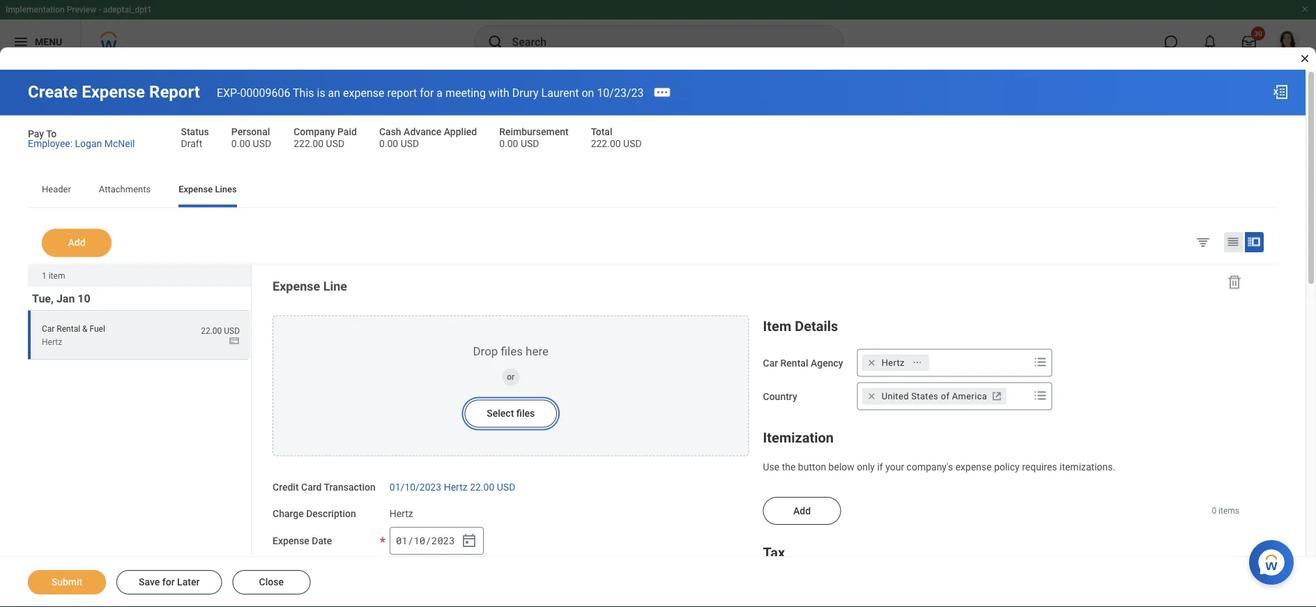 Task type: locate. For each thing, give the bounding box(es) containing it.
x small image for car rental agency
[[865, 356, 879, 370]]

create
[[28, 82, 78, 102]]

2 0.00 from the left
[[379, 138, 398, 149]]

usd
[[253, 138, 271, 149], [326, 138, 345, 149], [401, 138, 419, 149], [521, 138, 540, 149], [624, 138, 642, 149], [224, 326, 240, 336], [497, 481, 516, 493]]

0 horizontal spatial 0.00
[[231, 138, 250, 149]]

222.00 left the paid
[[294, 138, 324, 149]]

for left a
[[420, 86, 434, 99]]

2 x small image from the top
[[865, 389, 879, 403]]

hertz right 01/10/2023
[[444, 481, 468, 493]]

expense left policy
[[956, 461, 992, 473]]

item
[[49, 271, 65, 281]]

1 0.00 from the left
[[231, 138, 250, 149]]

expense down charge
[[273, 536, 310, 547]]

usd inside item list list box
[[224, 326, 240, 336]]

meeting
[[446, 86, 486, 99]]

22.00 left the credit card image
[[201, 326, 222, 336]]

car up 'country' on the right of page
[[763, 357, 779, 369]]

01 / 10 / 2023
[[396, 535, 455, 547]]

implementation preview -   adeptai_dpt1
[[6, 5, 152, 15]]

car
[[42, 324, 55, 334], [763, 357, 779, 369]]

navigation pane region
[[252, 265, 1261, 608]]

1 horizontal spatial add
[[794, 505, 811, 517]]

0.00 left advance
[[379, 138, 398, 149]]

0.00 right applied
[[500, 138, 519, 149]]

0 vertical spatial rental
[[57, 324, 80, 334]]

10 for jan
[[78, 292, 90, 305]]

america
[[953, 391, 988, 402]]

hertz down the tue,
[[42, 337, 62, 347]]

personal 0.00 usd
[[231, 126, 271, 149]]

0 vertical spatial add button
[[42, 229, 112, 257]]

1 vertical spatial x small image
[[865, 389, 879, 403]]

car for car rental agency
[[763, 357, 779, 369]]

0.00 inside personal 0.00 usd
[[231, 138, 250, 149]]

2 horizontal spatial 0.00
[[500, 138, 519, 149]]

10 inside 01 / 10 / 2023
[[414, 535, 426, 547]]

0 horizontal spatial 22.00
[[201, 326, 222, 336]]

1 horizontal spatial expense
[[956, 461, 992, 473]]

create expense report dialog
[[0, 0, 1317, 608]]

credit
[[273, 481, 299, 493]]

employee: logan mcneil link
[[28, 135, 135, 149]]

rental left &
[[57, 324, 80, 334]]

add button up item
[[42, 229, 112, 257]]

0.00 right the status draft
[[231, 138, 250, 149]]

expense right an
[[343, 86, 385, 99]]

22.00 inside item list list box
[[201, 326, 222, 336]]

expense for expense lines
[[179, 184, 213, 194]]

draft
[[181, 138, 202, 149]]

x small image left 'united'
[[865, 389, 879, 403]]

hertz
[[42, 337, 62, 347], [882, 358, 905, 368], [444, 481, 468, 493], [390, 509, 413, 520]]

item list list box
[[28, 287, 251, 360]]

1 horizontal spatial 0.00
[[379, 138, 398, 149]]

for right save
[[162, 577, 175, 588]]

drury
[[513, 86, 539, 99]]

for
[[420, 86, 434, 99], [162, 577, 175, 588]]

implementation preview -   adeptai_dpt1 banner
[[0, 0, 1317, 64]]

usd inside reimbursement 0.00 usd
[[521, 138, 540, 149]]

add button
[[42, 229, 112, 257], [763, 497, 842, 525]]

0 vertical spatial add
[[68, 237, 85, 248]]

1 horizontal spatial car
[[763, 357, 779, 369]]

x small image
[[865, 356, 879, 370], [865, 389, 879, 403]]

for inside button
[[162, 577, 175, 588]]

hertz up '01'
[[390, 509, 413, 520]]

10 for /
[[414, 535, 426, 547]]

items
[[1219, 506, 1240, 516]]

0 horizontal spatial /
[[408, 535, 414, 547]]

expense
[[343, 86, 385, 99], [956, 461, 992, 473]]

total
[[591, 126, 613, 138]]

toggle to list detail view image
[[1248, 235, 1262, 249]]

0 horizontal spatial add button
[[42, 229, 112, 257]]

1 horizontal spatial rental
[[781, 357, 809, 369]]

car for car rental & fuel hertz
[[42, 324, 55, 334]]

222.00 down 10/23/23
[[591, 138, 621, 149]]

222.00 inside company paid 222.00 usd
[[294, 138, 324, 149]]

22.00 up calendar image
[[470, 481, 495, 493]]

0 horizontal spatial for
[[162, 577, 175, 588]]

agency
[[811, 357, 844, 369]]

if
[[878, 461, 884, 473]]

save for later
[[139, 577, 200, 588]]

itemization group
[[763, 427, 1240, 474]]

expense inside tab list
[[179, 184, 213, 194]]

expense left line
[[273, 279, 320, 294]]

rental for agency
[[781, 357, 809, 369]]

add
[[68, 237, 85, 248], [794, 505, 811, 517]]

rental inside car rental & fuel hertz
[[57, 324, 80, 334]]

files
[[517, 408, 535, 419]]

hertz left related actions image
[[882, 358, 905, 368]]

1 vertical spatial rental
[[781, 357, 809, 369]]

description
[[306, 509, 356, 520]]

expense date
[[273, 536, 332, 547]]

3 0.00 from the left
[[500, 138, 519, 149]]

1 horizontal spatial 22.00
[[470, 481, 495, 493]]

later
[[177, 577, 200, 588]]

rental inside item details group
[[781, 357, 809, 369]]

x small image inside united states of america, press delete to clear value, ctrl + enter opens in new window. option
[[865, 389, 879, 403]]

1 vertical spatial car
[[763, 357, 779, 369]]

22.00 usd
[[201, 326, 240, 336]]

0 vertical spatial 22.00
[[201, 326, 222, 336]]

country
[[763, 391, 798, 402]]

0 horizontal spatial 10
[[78, 292, 90, 305]]

tab list
[[28, 174, 1279, 207]]

mcneil
[[104, 138, 135, 149]]

x small image inside hertz, press delete to clear value. option
[[865, 356, 879, 370]]

option group inside create expense report main content
[[1193, 232, 1275, 255]]

0.00 inside reimbursement 0.00 usd
[[500, 138, 519, 149]]

close environment banner image
[[1302, 5, 1310, 13]]

total 222.00 usd
[[591, 126, 642, 149]]

car inside item details group
[[763, 357, 779, 369]]

notifications large image
[[1204, 35, 1218, 49]]

details
[[795, 318, 839, 335]]

1 222.00 from the left
[[294, 138, 324, 149]]

of
[[941, 391, 950, 402]]

company paid 222.00 usd
[[294, 126, 357, 149]]

prompts image
[[1033, 354, 1050, 371]]

1 horizontal spatial /
[[426, 535, 432, 547]]

tax
[[763, 545, 786, 561]]

option group
[[1193, 232, 1275, 255]]

report
[[387, 86, 417, 99]]

toggle to grid view image
[[1227, 235, 1241, 249]]

10 right '01'
[[414, 535, 426, 547]]

0 vertical spatial 10
[[78, 292, 90, 305]]

10 right jan
[[78, 292, 90, 305]]

0 horizontal spatial 222.00
[[294, 138, 324, 149]]

1 horizontal spatial 222.00
[[591, 138, 621, 149]]

calendar image
[[461, 533, 478, 549]]

1 vertical spatial add button
[[763, 497, 842, 525]]

credit card image
[[229, 335, 240, 347]]

select files button
[[465, 400, 557, 428]]

car down the tue,
[[42, 324, 55, 334]]

/ left '2023'
[[426, 535, 432, 547]]

1 vertical spatial add
[[794, 505, 811, 517]]

submit button
[[28, 571, 106, 595]]

add down button
[[794, 505, 811, 517]]

0 items
[[1213, 506, 1240, 516]]

with
[[489, 86, 510, 99]]

tab list containing header
[[28, 174, 1279, 207]]

item details group
[[763, 315, 1240, 410]]

2023
[[432, 535, 455, 547]]

cash advance applied 0.00 usd
[[379, 126, 477, 149]]

1 horizontal spatial 10
[[414, 535, 426, 547]]

0 vertical spatial x small image
[[865, 356, 879, 370]]

united states of america element
[[882, 390, 988, 403]]

1 vertical spatial expense
[[956, 461, 992, 473]]

0 vertical spatial for
[[420, 86, 434, 99]]

1 x small image from the top
[[865, 356, 879, 370]]

search image
[[487, 33, 504, 50]]

exp-00009606 this is an expense report for a meeting with drury laurent on 10/23/23 link
[[217, 86, 644, 99]]

rental left agency
[[781, 357, 809, 369]]

1 vertical spatial 22.00
[[470, 481, 495, 493]]

profile logan mcneil element
[[1270, 27, 1309, 57]]

/
[[408, 535, 414, 547], [426, 535, 432, 547]]

1 vertical spatial for
[[162, 577, 175, 588]]

to
[[46, 128, 57, 140]]

rental
[[57, 324, 80, 334], [781, 357, 809, 369]]

car inside car rental & fuel hertz
[[42, 324, 55, 334]]

tax button
[[763, 545, 786, 561]]

x small image left hertz element
[[865, 356, 879, 370]]

2 222.00 from the left
[[591, 138, 621, 149]]

10/23/23
[[597, 86, 644, 99]]

add up jan
[[68, 237, 85, 248]]

or
[[507, 372, 515, 382]]

0 horizontal spatial rental
[[57, 324, 80, 334]]

0 vertical spatial car
[[42, 324, 55, 334]]

use the button below only if your company's expense policy requires itemizations.
[[763, 461, 1116, 473]]

itemization
[[763, 430, 834, 446]]

0 horizontal spatial add
[[68, 237, 85, 248]]

0 horizontal spatial car
[[42, 324, 55, 334]]

Toggle to Grid view radio
[[1225, 232, 1244, 252]]

expense left lines
[[179, 184, 213, 194]]

01/10/2023
[[390, 481, 442, 493]]

/ right '01'
[[408, 535, 414, 547]]

add inside navigation pane region
[[794, 505, 811, 517]]

1 vertical spatial 10
[[414, 535, 426, 547]]

10 inside item list list box
[[78, 292, 90, 305]]

add button down button
[[763, 497, 842, 525]]

0 horizontal spatial expense
[[343, 86, 385, 99]]

0.00 inside cash advance applied 0.00 usd
[[379, 138, 398, 149]]

related actions image
[[913, 358, 923, 368]]

10
[[78, 292, 90, 305], [414, 535, 426, 547]]



Task type: vqa. For each thing, say whether or not it's contained in the screenshot.


Task type: describe. For each thing, give the bounding box(es) containing it.
0 vertical spatial expense
[[343, 86, 385, 99]]

usd inside company paid 222.00 usd
[[326, 138, 345, 149]]

charge description element
[[390, 500, 413, 521]]

usd inside total 222.00 usd
[[624, 138, 642, 149]]

company
[[294, 126, 335, 138]]

add for rightmost add button
[[794, 505, 811, 517]]

your
[[886, 461, 905, 473]]

advance
[[404, 126, 442, 138]]

exp-
[[217, 86, 240, 99]]

charge
[[273, 509, 304, 520]]

1 horizontal spatial for
[[420, 86, 434, 99]]

logan
[[75, 138, 102, 149]]

reimbursement
[[500, 126, 569, 138]]

charge description
[[273, 509, 356, 520]]

car rental & fuel hertz
[[42, 324, 105, 347]]

united states of america, press delete to clear value, ctrl + enter opens in new window. option
[[863, 388, 1007, 405]]

expense inside the itemization group
[[956, 461, 992, 473]]

jan
[[56, 292, 75, 305]]

create expense report
[[28, 82, 200, 102]]

expense lines
[[179, 184, 237, 194]]

&
[[82, 324, 88, 334]]

tue, jan 10
[[32, 292, 90, 305]]

222.00 inside total 222.00 usd
[[591, 138, 621, 149]]

this
[[293, 86, 314, 99]]

create expense report main content
[[0, 70, 1317, 608]]

reimbursement 0.00 usd
[[500, 126, 569, 149]]

select
[[487, 408, 514, 419]]

credit card transaction
[[273, 481, 376, 493]]

hertz inside hertz, press delete to clear value. option
[[882, 358, 905, 368]]

date
[[312, 536, 332, 547]]

adeptai_dpt1
[[103, 5, 152, 15]]

united states of america
[[882, 391, 988, 402]]

states
[[912, 391, 939, 402]]

transaction
[[324, 481, 376, 493]]

1
[[42, 271, 47, 281]]

2 / from the left
[[426, 535, 432, 547]]

item details
[[763, 318, 839, 335]]

a
[[437, 86, 443, 99]]

0
[[1213, 506, 1217, 516]]

preview
[[67, 5, 96, 15]]

fuel
[[90, 324, 105, 334]]

employee: logan mcneil
[[28, 138, 135, 149]]

select files
[[487, 408, 535, 419]]

01/10/2023 hertz 22.00 usd
[[390, 481, 516, 493]]

pay
[[28, 128, 44, 140]]

an
[[328, 86, 340, 99]]

01/10/2023 hertz 22.00 usd link
[[390, 479, 516, 493]]

Toggle to List Detail view radio
[[1246, 232, 1265, 252]]

close button
[[233, 571, 311, 595]]

header
[[42, 184, 71, 194]]

action bar region
[[0, 557, 1317, 608]]

itemization button
[[763, 430, 834, 446]]

status draft
[[181, 126, 209, 149]]

hertz, press delete to clear value. option
[[863, 355, 930, 371]]

hertz element
[[882, 357, 905, 369]]

applied
[[444, 126, 477, 138]]

save for later button
[[116, 571, 222, 595]]

select to filter grid data image
[[1196, 235, 1212, 249]]

itemizations.
[[1060, 461, 1116, 473]]

is
[[317, 86, 325, 99]]

00009606
[[240, 86, 290, 99]]

hertz inside car rental & fuel hertz
[[42, 337, 62, 347]]

united
[[882, 391, 909, 402]]

close create expense report image
[[1300, 53, 1311, 64]]

implementation
[[6, 5, 65, 15]]

cash
[[379, 126, 402, 138]]

tab list inside create expense report main content
[[28, 174, 1279, 207]]

policy
[[995, 461, 1020, 473]]

usd inside navigation pane region
[[497, 481, 516, 493]]

expense for expense line
[[273, 279, 320, 294]]

use
[[763, 461, 780, 473]]

employee:
[[28, 138, 73, 149]]

report
[[149, 82, 200, 102]]

exp-00009606 this is an expense report for a meeting with drury laurent on 10/23/23
[[217, 86, 644, 99]]

submit
[[51, 577, 82, 588]]

expense date group
[[390, 527, 484, 555]]

delete image
[[1227, 274, 1244, 290]]

on
[[582, 86, 595, 99]]

card
[[301, 481, 322, 493]]

0.00 for personal 0.00 usd
[[231, 138, 250, 149]]

personal
[[231, 126, 270, 138]]

select files region
[[273, 315, 749, 456]]

tue, jan 10 region
[[28, 265, 252, 608]]

add for the topmost add button
[[68, 237, 85, 248]]

usd inside cash advance applied 0.00 usd
[[401, 138, 419, 149]]

below
[[829, 461, 855, 473]]

inbox large image
[[1243, 35, 1257, 49]]

rental for &
[[57, 324, 80, 334]]

22.00 inside navigation pane region
[[470, 481, 495, 493]]

expense for expense date
[[273, 536, 310, 547]]

lines
[[215, 184, 237, 194]]

save
[[139, 577, 160, 588]]

-
[[98, 5, 101, 15]]

expense up "mcneil"
[[82, 82, 145, 102]]

1 horizontal spatial add button
[[763, 497, 842, 525]]

item details button
[[763, 318, 839, 335]]

0.00 for reimbursement 0.00 usd
[[500, 138, 519, 149]]

1 item
[[42, 271, 65, 281]]

attachments
[[99, 184, 151, 194]]

line
[[323, 279, 347, 294]]

usd inside personal 0.00 usd
[[253, 138, 271, 149]]

prompts image
[[1033, 387, 1050, 404]]

item
[[763, 318, 792, 335]]

export to excel image
[[1273, 84, 1290, 100]]

hertz inside 01/10/2023 hertz 22.00 usd link
[[444, 481, 468, 493]]

01
[[396, 535, 408, 547]]

the
[[782, 461, 796, 473]]

paid
[[338, 126, 357, 138]]

expense line
[[273, 279, 347, 294]]

only
[[857, 461, 875, 473]]

button
[[799, 461, 827, 473]]

ext link image
[[991, 389, 1005, 403]]

workday assistant region
[[1250, 535, 1300, 585]]

x small image for country
[[865, 389, 879, 403]]

company's
[[907, 461, 954, 473]]

1 / from the left
[[408, 535, 414, 547]]



